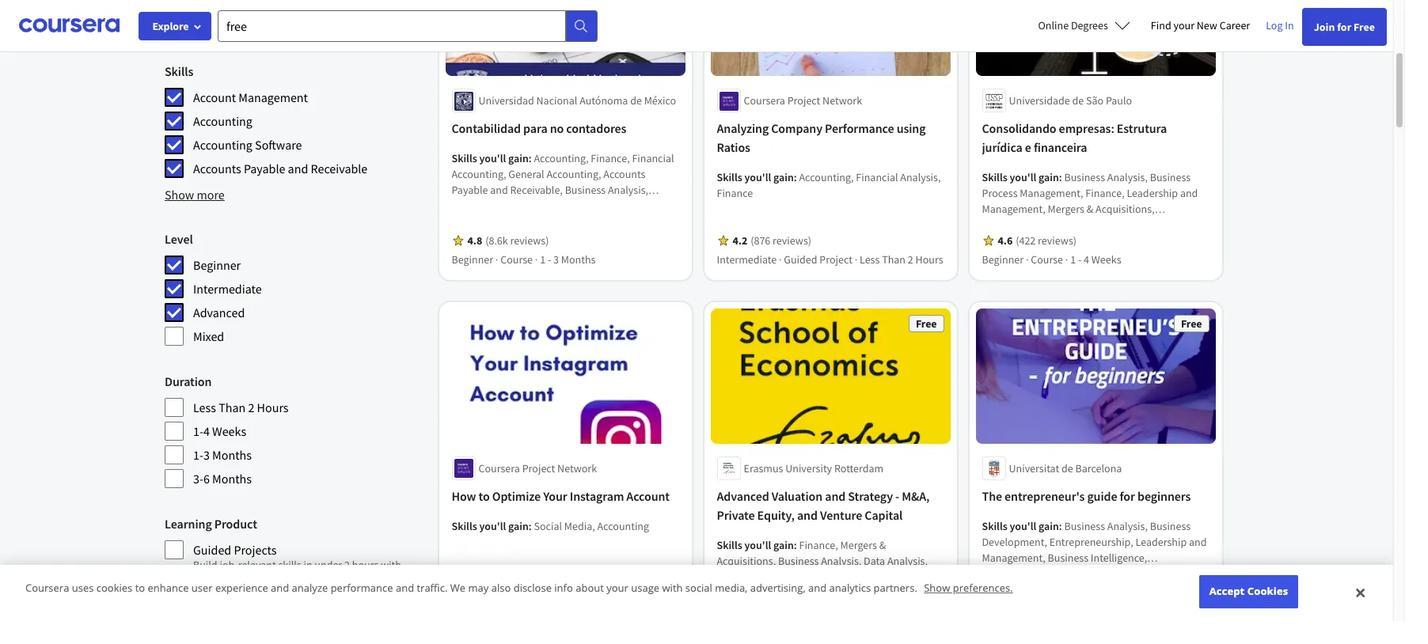 Task type: vqa. For each thing, say whether or not it's contained in the screenshot.


Task type: describe. For each thing, give the bounding box(es) containing it.
(422
[[1016, 234, 1036, 248]]

business up the entrepreneurship,
[[1065, 519, 1106, 534]]

duration group
[[165, 372, 424, 489]]

m&a,
[[902, 488, 930, 504]]

how to optimize your instagram account
[[452, 488, 670, 504]]

analysis, up marketing,
[[762, 570, 802, 584]]

performance
[[331, 581, 393, 596]]

1 horizontal spatial weeks
[[1092, 253, 1122, 267]]

2 inside build job-relevant skills in under 2 hours with hands-on tutorials.
[[344, 558, 350, 572]]

financial inside finance, mergers & acquisitions, business analysis, data analysis, financial analysis, investment management, accounting, marketing, strategy, strategy and operations, game theory
[[717, 570, 759, 584]]

financial inside accounting, financial analysis, finance
[[856, 171, 899, 185]]

skills for advanced valuation and strategy - m&a, private equity, and venture capital
[[717, 538, 743, 553]]

accounting down instagram
[[598, 519, 650, 534]]

career
[[1220, 18, 1250, 32]]

consolidando empresas: estrutura jurídica e financeira link
[[983, 119, 1210, 157]]

& inside business analysis, business process management, finance, leadership and management, mergers & acquisitions, regulations and compliance, strategy and operations, entrepreneurial finance, negotiation, reinforcement learning, accounting
[[1087, 202, 1094, 216]]

entrepreneurial inside business analysis, business development, entrepreneurship, leadership and management, business intelligence, entrepreneurial finance, market research, organizational development, planning, accounting
[[983, 567, 1055, 581]]

0 vertical spatial months
[[562, 253, 596, 267]]

coursera project network for performance
[[744, 94, 863, 108]]

hours inside duration group
[[257, 400, 289, 416]]

you'll for the entrepreneur's guide for beginners
[[1010, 519, 1037, 534]]

What do you want to learn? text field
[[218, 10, 566, 42]]

nacional
[[537, 94, 578, 108]]

finance, up compliance,
[[1086, 186, 1125, 201]]

accounting, up operational
[[547, 167, 602, 182]]

the
[[983, 488, 1003, 504]]

1 vertical spatial to
[[135, 581, 145, 596]]

skills you'll gain : for advanced
[[717, 538, 800, 553]]

gain for the entrepreneur's guide for beginners
[[1039, 519, 1060, 534]]

than inside duration group
[[219, 400, 246, 416]]

new
[[1197, 18, 1218, 32]]

coursera for company
[[744, 94, 786, 108]]

beginner for contabilidad para no contadores
[[452, 253, 494, 267]]

skills group
[[165, 62, 424, 179]]

organizational
[[983, 583, 1050, 597]]

finance, mergers & acquisitions, business analysis, data analysis, financial analysis, investment management, accounting, marketing, strategy, strategy and operations, game theory
[[717, 538, 928, 616]]

free inside join for free link
[[1354, 20, 1375, 34]]

2 horizontal spatial account
[[627, 488, 670, 504]]

accept
[[1209, 585, 1245, 599]]

log in
[[1266, 18, 1294, 32]]

guide
[[1088, 488, 1118, 504]]

(876
[[751, 234, 771, 248]]

skills down 'how'
[[452, 519, 478, 534]]

learning
[[165, 516, 212, 532]]

leadership inside business analysis, business development, entrepreneurship, leadership and management, business intelligence, entrepreneurial finance, market research, organizational development, planning, accounting
[[1136, 535, 1187, 549]]

business inside finance, mergers & acquisitions, business analysis, data analysis, financial analysis, investment management, accounting, marketing, strategy, strategy and operations, game theory
[[779, 554, 819, 568]]

skills for contabilidad para no contadores
[[452, 152, 478, 166]]

reinforcement
[[1042, 250, 1110, 264]]

- for contadores
[[548, 253, 552, 267]]

you'll for analyzing company performance using ratios
[[745, 171, 772, 185]]

estrutura
[[1117, 121, 1168, 137]]

2 more from the top
[[197, 187, 225, 203]]

hours
[[352, 558, 379, 572]]

and inside skills group
[[288, 161, 308, 177]]

0 vertical spatial show
[[165, 19, 194, 35]]

universitat
[[1009, 461, 1060, 476]]

strategy for m&a,
[[868, 586, 907, 600]]

find your new career link
[[1143, 16, 1258, 36]]

business analysis, business development, entrepreneurship, leadership and management, business intelligence, entrepreneurial finance, market research, organizational development, planning, accounting
[[983, 519, 1207, 613]]

join for free
[[1314, 20, 1375, 34]]

you'll for advanced valuation and strategy - m&a, private equity, and venture capital
[[745, 538, 772, 553]]

you'll for contabilidad para no contadores
[[480, 152, 507, 166]]

analyzing
[[717, 121, 769, 137]]

advanced valuation and strategy - m&a, private equity, and venture capital
[[717, 488, 930, 523]]

2 show more button from the top
[[165, 185, 225, 204]]

1 for contadores
[[540, 253, 546, 267]]

market
[[1099, 567, 1131, 581]]

beginner for consolidando empresas: estrutura jurídica e financeira
[[983, 253, 1024, 267]]

guided projects
[[193, 542, 277, 558]]

receivable,
[[511, 183, 563, 197]]

analysis, down contadores
[[608, 183, 649, 197]]

3 · from the left
[[779, 253, 782, 267]]

de left méxico
[[631, 94, 642, 108]]

management inside accounting, finance, financial accounting, general accounting, accounts payable and receivable, business analysis, financial analysis, operational analysis, planning, account management
[[538, 215, 599, 229]]

receivable
[[311, 161, 368, 177]]

show preferences. link
[[924, 581, 1013, 596]]

analysis, inside business analysis, business process management, finance, leadership and management, mergers & acquisitions, regulations and compliance, strategy and operations, entrepreneurial finance, negotiation, reinforcement learning, accounting
[[1108, 171, 1148, 185]]

erasmus
[[744, 461, 784, 476]]

finance, inside accounting, finance, financial accounting, general accounting, accounts payable and receivable, business analysis, financial analysis, operational analysis, planning, account management
[[591, 152, 630, 166]]

0 vertical spatial guided
[[784, 253, 818, 267]]

analyze
[[292, 581, 328, 596]]

venture
[[821, 507, 863, 523]]

build job-relevant skills in under 2 hours with hands-on tutorials.
[[193, 558, 401, 588]]

months for 3-6 months
[[212, 471, 252, 487]]

and inside business analysis, business development, entrepreneurship, leadership and management, business intelligence, entrepreneurial finance, market research, organizational development, planning, accounting
[[1190, 535, 1207, 549]]

para
[[524, 121, 548, 137]]

how
[[452, 488, 477, 504]]

you'll down "optimize"
[[480, 519, 507, 534]]

skills you'll gain : for contabilidad
[[452, 152, 534, 166]]

reviews) for company
[[773, 234, 812, 248]]

intermediate for intermediate · guided project · less than 2 hours
[[717, 253, 777, 267]]

less inside duration group
[[193, 400, 216, 416]]

management, up regulations
[[983, 202, 1046, 216]]

2 · from the left
[[535, 253, 538, 267]]

consolidando empresas: estrutura jurídica e financeira
[[983, 121, 1168, 156]]

business down financeira
[[1065, 171, 1106, 185]]

universidad nacional autónoma de méxico
[[479, 94, 677, 108]]

duration
[[165, 374, 212, 390]]

research,
[[1133, 567, 1178, 581]]

1 for jurídica
[[1071, 253, 1076, 267]]

universitat de barcelona
[[1009, 461, 1123, 476]]

accept cookies button
[[1199, 576, 1298, 609]]

gain for contabilidad para no contadores
[[509, 152, 529, 166]]

the entrepreneur's guide for beginners
[[983, 488, 1191, 504]]

payable inside skills group
[[244, 161, 285, 177]]

skills for consolidando empresas: estrutura jurídica e financeira
[[983, 171, 1008, 185]]

& inside finance, mergers & acquisitions, business analysis, data analysis, financial analysis, investment management, accounting, marketing, strategy, strategy and operations, game theory
[[880, 538, 886, 553]]

level
[[165, 231, 193, 247]]

business down estrutura
[[1150, 171, 1191, 185]]

acquisitions, inside business analysis, business process management, finance, leadership and management, mergers & acquisitions, regulations and compliance, strategy and operations, entrepreneurial finance, negotiation, reinforcement learning, accounting
[[1096, 202, 1155, 216]]

1 show more from the top
[[165, 19, 225, 35]]

join for free link
[[1302, 8, 1387, 46]]

about
[[576, 581, 604, 596]]

: for the entrepreneur's guide for beginners
[[1060, 519, 1063, 534]]

usage
[[631, 581, 660, 596]]

accounting inside business analysis, business development, entrepreneurship, leadership and management, business intelligence, entrepreneurial finance, market research, organizational development, planning, accounting
[[983, 598, 1034, 613]]

instagram
[[570, 488, 624, 504]]

- inside "advanced valuation and strategy - m&a, private equity, and venture capital"
[[896, 488, 900, 504]]

(8.6k
[[486, 234, 508, 248]]

entrepreneur's
[[1005, 488, 1085, 504]]

0 horizontal spatial development,
[[983, 535, 1048, 549]]

analyzing company performance using ratios link
[[717, 119, 945, 157]]

mergers inside finance, mergers & acquisitions, business analysis, data analysis, financial analysis, investment management, accounting, marketing, strategy, strategy and operations, game theory
[[841, 538, 878, 553]]

6 · from the left
[[1066, 253, 1069, 267]]

may
[[468, 581, 489, 596]]

compliance,
[[1059, 218, 1117, 232]]

strategy for financeira
[[1120, 218, 1158, 232]]

4.6 (422 reviews)
[[998, 234, 1077, 248]]

1 vertical spatial development,
[[1052, 583, 1118, 597]]

méxico
[[645, 94, 677, 108]]

0 vertical spatial to
[[479, 488, 490, 504]]

empresas:
[[1059, 121, 1115, 137]]

using
[[897, 121, 926, 137]]

1-3 months
[[193, 447, 252, 463]]

intelligence,
[[1091, 551, 1148, 565]]

financial down méxico
[[632, 152, 675, 166]]

online
[[1038, 18, 1069, 32]]

advanced for advanced valuation and strategy - m&a, private equity, and venture capital
[[717, 488, 770, 504]]

months for 1-3 months
[[212, 447, 252, 463]]

find your new career
[[1151, 18, 1250, 32]]

ratios
[[717, 140, 751, 156]]

analysis, inside accounting, financial analysis, finance
[[901, 171, 941, 185]]

0 horizontal spatial coursera
[[25, 581, 69, 596]]

accounting down account management
[[193, 137, 252, 153]]

autónoma
[[580, 94, 629, 108]]

3-6 months
[[193, 471, 252, 487]]

0 vertical spatial 2
[[908, 253, 914, 267]]

accounting up accounting software
[[193, 113, 252, 129]]

entrepreneurial inside business analysis, business process management, finance, leadership and management, mergers & acquisitions, regulations and compliance, strategy and operations, entrepreneurial finance, negotiation, reinforcement learning, accounting
[[1039, 234, 1112, 248]]

0 vertical spatial 4
[[1084, 253, 1090, 267]]

leadership inside business analysis, business process management, finance, leadership and management, mergers & acquisitions, regulations and compliance, strategy and operations, entrepreneurial finance, negotiation, reinforcement learning, accounting
[[1127, 186, 1179, 201]]

disclose
[[514, 581, 552, 596]]

finance, inside business analysis, business development, entrepreneurship, leadership and management, business intelligence, entrepreneurial finance, market research, organizational development, planning, accounting
[[1058, 567, 1097, 581]]

financeira
[[1034, 140, 1088, 156]]

coursera for to
[[479, 461, 520, 476]]

: for consolidando empresas: estrutura jurídica e financeira
[[1060, 171, 1063, 185]]

finance
[[717, 186, 754, 201]]

in
[[304, 558, 312, 572]]

build
[[193, 558, 217, 572]]

under
[[315, 558, 342, 572]]

1 vertical spatial show
[[165, 187, 194, 203]]

4 inside duration group
[[203, 424, 210, 439]]

1 horizontal spatial than
[[882, 253, 906, 267]]

the entrepreneur's guide for beginners link
[[983, 487, 1210, 506]]

1 more from the top
[[197, 19, 225, 35]]

contadores
[[567, 121, 627, 137]]

skills you'll gain : social media, accounting
[[452, 519, 650, 534]]

1 horizontal spatial 3
[[554, 253, 559, 267]]

1 vertical spatial project
[[820, 253, 853, 267]]

analysis, right operational
[[596, 199, 637, 213]]

0 vertical spatial your
[[1174, 18, 1195, 32]]

find
[[1151, 18, 1171, 32]]

analysis, down receivable,
[[496, 199, 537, 213]]

skills you'll gain : for the
[[983, 519, 1065, 534]]

online degrees button
[[1026, 8, 1143, 43]]

1 horizontal spatial less
[[860, 253, 880, 267]]

management, inside finance, mergers & acquisitions, business analysis, data analysis, financial analysis, investment management, accounting, marketing, strategy, strategy and operations, game theory
[[859, 570, 922, 584]]

media,
[[565, 519, 596, 534]]

erasmus university rotterdam
[[744, 461, 884, 476]]

negotiation,
[[983, 250, 1040, 264]]

1 vertical spatial for
[[1120, 488, 1136, 504]]

accounting, down contabilidad
[[452, 167, 507, 182]]

advertising,
[[750, 581, 806, 596]]

performance
[[825, 121, 895, 137]]

beginner inside level group
[[193, 257, 241, 273]]

data
[[864, 554, 886, 568]]



Task type: locate. For each thing, give the bounding box(es) containing it.
mergers up compliance,
[[1048, 202, 1085, 216]]

accounting, right social
[[717, 586, 772, 600]]

1 vertical spatial your
[[607, 581, 629, 596]]

social
[[685, 581, 712, 596]]

planning, for contabilidad para no contadores
[[452, 215, 496, 229]]

coursera
[[744, 94, 786, 108], [479, 461, 520, 476], [25, 581, 69, 596]]

accounting, inside accounting, financial analysis, finance
[[800, 171, 854, 185]]

coursera left uses
[[25, 581, 69, 596]]

2 vertical spatial coursera
[[25, 581, 69, 596]]

1 down 4.8 (8.6k reviews)
[[540, 253, 546, 267]]

planning, for the entrepreneur's guide for beginners
[[1120, 583, 1164, 597]]

project down accounting, financial analysis, finance
[[820, 253, 853, 267]]

how to optimize your instagram account link
[[452, 487, 679, 506]]

reviews) up the beginner · course · 1 - 3 months
[[511, 234, 549, 248]]

reviews) for para
[[511, 234, 549, 248]]

1 horizontal spatial development,
[[1052, 583, 1118, 597]]

reviews)
[[511, 234, 549, 248], [773, 234, 812, 248], [1038, 234, 1077, 248]]

strategy up the "learning,"
[[1120, 218, 1158, 232]]

·
[[496, 253, 499, 267], [535, 253, 538, 267], [779, 253, 782, 267], [855, 253, 858, 267], [1026, 253, 1029, 267], [1066, 253, 1069, 267]]

0 horizontal spatial account
[[193, 89, 236, 105]]

4 down compliance,
[[1084, 253, 1090, 267]]

private
[[717, 507, 755, 523]]

1- up 1-3 months
[[193, 424, 203, 439]]

1 show more button from the top
[[165, 17, 225, 36]]

finance, down contadores
[[591, 152, 630, 166]]

weeks up 1-3 months
[[212, 424, 246, 439]]

skills for the entrepreneur's guide for beginners
[[983, 519, 1008, 534]]

project up your
[[523, 461, 556, 476]]

1 vertical spatial mergers
[[841, 538, 878, 553]]

3 up 6 at the bottom left of page
[[203, 447, 210, 463]]

with left social
[[662, 581, 683, 596]]

strategy inside finance, mergers & acquisitions, business analysis, data analysis, financial analysis, investment management, accounting, marketing, strategy, strategy and operations, game theory
[[868, 586, 907, 600]]

strategy inside "advanced valuation and strategy - m&a, private equity, and venture capital"
[[849, 488, 893, 504]]

0 horizontal spatial 4
[[203, 424, 210, 439]]

network for optimize
[[558, 461, 597, 476]]

1 vertical spatial hours
[[257, 400, 289, 416]]

3 down operational
[[554, 253, 559, 267]]

1 horizontal spatial accounts
[[604, 167, 646, 182]]

management up software
[[239, 89, 308, 105]]

1 vertical spatial network
[[558, 461, 597, 476]]

level group
[[165, 230, 424, 347]]

1 horizontal spatial 2
[[344, 558, 350, 572]]

accounts inside skills group
[[193, 161, 241, 177]]

skills up finance
[[717, 171, 743, 185]]

your
[[544, 488, 568, 504]]

show more button
[[165, 17, 225, 36], [165, 185, 225, 204]]

financial right social
[[717, 570, 759, 584]]

1 horizontal spatial beginner
[[452, 253, 494, 267]]

1 horizontal spatial 1
[[1071, 253, 1076, 267]]

de for for
[[1062, 461, 1074, 476]]

2 course from the left
[[1031, 253, 1064, 267]]

paulo
[[1106, 94, 1133, 108]]

coursera project network for optimize
[[479, 461, 597, 476]]

skills down private
[[717, 538, 743, 553]]

1 horizontal spatial reviews)
[[773, 234, 812, 248]]

1 horizontal spatial guided
[[784, 253, 818, 267]]

analyzing company performance using ratios
[[717, 121, 926, 156]]

planning, inside business analysis, business development, entrepreneurship, leadership and management, business intelligence, entrepreneurial finance, market research, organizational development, planning, accounting
[[1120, 583, 1164, 597]]

entrepreneurial up the reinforcement
[[1039, 234, 1112, 248]]

2 vertical spatial account
[[627, 488, 670, 504]]

0 vertical spatial project
[[788, 94, 821, 108]]

1 1 from the left
[[540, 253, 546, 267]]

log
[[1266, 18, 1283, 32]]

beginner up mixed
[[193, 257, 241, 273]]

management
[[239, 89, 308, 105], [538, 215, 599, 229]]

analysis, up partners.
[[888, 554, 928, 568]]

accounts down contadores
[[604, 167, 646, 182]]

accounting inside business analysis, business process management, finance, leadership and management, mergers & acquisitions, regulations and compliance, strategy and operations, entrepreneurial finance, negotiation, reinforcement learning, accounting
[[1158, 250, 1209, 264]]

operations, inside business analysis, business process management, finance, leadership and management, mergers & acquisitions, regulations and compliance, strategy and operations, entrepreneurial finance, negotiation, reinforcement learning, accounting
[[983, 234, 1036, 248]]

: down entrepreneur's
[[1060, 519, 1063, 534]]

: for contabilidad para no contadores
[[529, 152, 532, 166]]

0 horizontal spatial &
[[880, 538, 886, 553]]

course down the 4.6 (422 reviews)
[[1031, 253, 1064, 267]]

1 vertical spatial advanced
[[717, 488, 770, 504]]

0 horizontal spatial -
[[548, 253, 552, 267]]

course for contadores
[[501, 253, 533, 267]]

1 vertical spatial planning,
[[1120, 583, 1164, 597]]

course
[[501, 253, 533, 267], [1031, 253, 1064, 267]]

analysis, down "using"
[[901, 171, 941, 185]]

planning, inside accounting, finance, financial accounting, general accounting, accounts payable and receivable, business analysis, financial analysis, operational analysis, planning, account management
[[452, 215, 496, 229]]

0 vertical spatial more
[[197, 19, 225, 35]]

mergers
[[1048, 202, 1085, 216], [841, 538, 878, 553]]

operations, for advanced valuation and strategy - m&a, private equity, and venture capital
[[717, 602, 771, 616]]

0 horizontal spatial for
[[1120, 488, 1136, 504]]

you'll up finance
[[745, 171, 772, 185]]

: for advanced valuation and strategy - m&a, private equity, and venture capital
[[794, 538, 797, 553]]

1 vertical spatial more
[[197, 187, 225, 203]]

1 vertical spatial 1-
[[193, 447, 203, 463]]

1 vertical spatial show more button
[[165, 185, 225, 204]]

gain for advanced valuation and strategy - m&a, private equity, and venture capital
[[774, 538, 794, 553]]

account inside accounting, finance, financial accounting, general accounting, accounts payable and receivable, business analysis, financial analysis, operational analysis, planning, account management
[[498, 215, 536, 229]]

your right about
[[607, 581, 629, 596]]

0 vertical spatial hours
[[916, 253, 944, 267]]

development, down market
[[1052, 583, 1118, 597]]

0 vertical spatial less
[[860, 253, 880, 267]]

social
[[534, 519, 563, 534]]

3 inside duration group
[[203, 447, 210, 463]]

1 horizontal spatial coursera
[[479, 461, 520, 476]]

we
[[450, 581, 466, 596]]

skills
[[165, 63, 193, 79], [452, 152, 478, 166], [717, 171, 743, 185], [983, 171, 1008, 185], [452, 519, 478, 534], [983, 519, 1008, 534], [717, 538, 743, 553]]

game
[[773, 602, 801, 616]]

leadership down estrutura
[[1127, 186, 1179, 201]]

1 vertical spatial 2
[[248, 400, 254, 416]]

0 horizontal spatial intermediate
[[193, 281, 262, 297]]

1 horizontal spatial &
[[1087, 202, 1094, 216]]

analysis, inside business analysis, business development, entrepreneurship, leadership and management, business intelligence, entrepreneurial finance, market research, organizational development, planning, accounting
[[1108, 519, 1148, 534]]

development, up organizational
[[983, 535, 1048, 549]]

universidade de são paulo
[[1009, 94, 1133, 108]]

0 vertical spatial strategy
[[1120, 218, 1158, 232]]

: for analyzing company performance using ratios
[[794, 171, 797, 185]]

gain down entrepreneur's
[[1039, 519, 1060, 534]]

advanced inside level group
[[193, 305, 245, 321]]

4.2
[[733, 234, 748, 248]]

learning product group
[[165, 515, 424, 621]]

0 horizontal spatial less
[[193, 400, 216, 416]]

relevant
[[238, 558, 276, 572]]

less than 2 hours
[[193, 400, 289, 416]]

skills you'll gain : up process
[[983, 171, 1065, 185]]

development,
[[983, 535, 1048, 549], [1052, 583, 1118, 597]]

2 horizontal spatial coursera
[[744, 94, 786, 108]]

investment
[[804, 570, 857, 584]]

planning, down the research,
[[1120, 583, 1164, 597]]

reviews) for empresas:
[[1038, 234, 1077, 248]]

:
[[529, 152, 532, 166], [794, 171, 797, 185], [1060, 171, 1063, 185], [529, 519, 532, 534], [1060, 519, 1063, 534], [794, 538, 797, 553]]

payable inside accounting, finance, financial accounting, general accounting, accounts payable and receivable, business analysis, financial analysis, operational analysis, planning, account management
[[452, 183, 488, 197]]

mergers inside business analysis, business process management, finance, leadership and management, mergers & acquisitions, regulations and compliance, strategy and operations, entrepreneurial finance, negotiation, reinforcement learning, accounting
[[1048, 202, 1085, 216]]

skills inside group
[[165, 63, 193, 79]]

with inside build job-relevant skills in under 2 hours with hands-on tutorials.
[[381, 558, 401, 572]]

: left social
[[529, 519, 532, 534]]

beginner
[[452, 253, 494, 267], [983, 253, 1024, 267], [193, 257, 241, 273]]

1 horizontal spatial -
[[896, 488, 900, 504]]

you'll down contabilidad
[[480, 152, 507, 166]]

advanced up private
[[717, 488, 770, 504]]

course for jurídica
[[1031, 253, 1064, 267]]

intermediate for intermediate
[[193, 281, 262, 297]]

2 horizontal spatial 2
[[908, 253, 914, 267]]

1 vertical spatial operations,
[[717, 602, 771, 616]]

2 1 from the left
[[1071, 253, 1076, 267]]

experience
[[215, 581, 268, 596]]

accounting, down the contabilidad para no contadores link
[[534, 152, 589, 166]]

general
[[509, 167, 545, 182]]

analysis,
[[901, 171, 941, 185], [1108, 171, 1148, 185], [608, 183, 649, 197], [496, 199, 537, 213], [596, 199, 637, 213], [1108, 519, 1148, 534], [822, 554, 862, 568], [888, 554, 928, 568], [762, 570, 802, 584]]

0 vertical spatial entrepreneurial
[[1039, 234, 1112, 248]]

skills
[[278, 558, 301, 572]]

free for the entrepreneur's guide for beginners
[[1182, 317, 1203, 331]]

finance, inside finance, mergers & acquisitions, business analysis, data analysis, financial analysis, investment management, accounting, marketing, strategy, strategy and operations, game theory
[[800, 538, 839, 553]]

business down beginners
[[1150, 519, 1191, 534]]

network for performance
[[823, 94, 863, 108]]

mergers up data
[[841, 538, 878, 553]]

your
[[1174, 18, 1195, 32], [607, 581, 629, 596]]

theory
[[803, 602, 836, 616]]

to right 'how'
[[479, 488, 490, 504]]

1 vertical spatial intermediate
[[193, 281, 262, 297]]

de for jurídica
[[1073, 94, 1084, 108]]

barcelona
[[1076, 461, 1123, 476]]

operational
[[539, 199, 594, 213]]

with right hours
[[381, 558, 401, 572]]

: up general
[[529, 152, 532, 166]]

& up compliance,
[[1087, 202, 1094, 216]]

company
[[772, 121, 823, 137]]

2 inside duration group
[[248, 400, 254, 416]]

and inside finance, mergers & acquisitions, business analysis, data analysis, financial analysis, investment management, accounting, marketing, strategy, strategy and operations, game theory
[[909, 586, 927, 600]]

: down analyzing company performance using ratios
[[794, 171, 797, 185]]

1 horizontal spatial planning,
[[1120, 583, 1164, 597]]

you'll for consolidando empresas: estrutura jurídica e financeira
[[1010, 171, 1037, 185]]

1 horizontal spatial account
[[498, 215, 536, 229]]

operations, for consolidando empresas: estrutura jurídica e financeira
[[983, 234, 1036, 248]]

financial down performance
[[856, 171, 899, 185]]

0 horizontal spatial acquisitions,
[[717, 554, 776, 568]]

1 horizontal spatial to
[[479, 488, 490, 504]]

analysis, down consolidando empresas: estrutura jurídica e financeira link
[[1108, 171, 1148, 185]]

0 horizontal spatial payable
[[244, 161, 285, 177]]

hands-
[[193, 574, 225, 588]]

you'll down entrepreneur's
[[1010, 519, 1037, 534]]

0 vertical spatial management
[[239, 89, 308, 105]]

1 horizontal spatial hours
[[916, 253, 944, 267]]

4.8 (8.6k reviews)
[[468, 234, 549, 248]]

info
[[554, 581, 573, 596]]

skills you'll gain : for consolidando
[[983, 171, 1065, 185]]

1 1- from the top
[[193, 424, 203, 439]]

management, down financeira
[[1020, 186, 1084, 201]]

1 vertical spatial entrepreneurial
[[983, 567, 1055, 581]]

university
[[786, 461, 833, 476]]

financial up 4.8
[[452, 199, 494, 213]]

in
[[1285, 18, 1294, 32]]

beginner down 4.6
[[983, 253, 1024, 267]]

1 horizontal spatial free
[[1182, 317, 1203, 331]]

acquisitions, inside finance, mergers & acquisitions, business analysis, data analysis, financial analysis, investment management, accounting, marketing, strategy, strategy and operations, game theory
[[717, 554, 776, 568]]

account inside skills group
[[193, 89, 236, 105]]

4 · from the left
[[855, 253, 858, 267]]

2 horizontal spatial reviews)
[[1038, 234, 1077, 248]]

planning, up 4.8
[[452, 215, 496, 229]]

finance, up the "learning,"
[[1114, 234, 1153, 248]]

operations, inside finance, mergers & acquisitions, business analysis, data analysis, financial analysis, investment management, accounting, marketing, strategy, strategy and operations, game theory
[[717, 602, 771, 616]]

skills for analyzing company performance using ratios
[[717, 171, 743, 185]]

2 vertical spatial show
[[924, 581, 950, 596]]

1 vertical spatial coursera
[[479, 461, 520, 476]]

1 horizontal spatial operations,
[[983, 234, 1036, 248]]

contabilidad
[[452, 121, 521, 137]]

1 reviews) from the left
[[511, 234, 549, 248]]

payable down software
[[244, 161, 285, 177]]

user
[[191, 581, 213, 596]]

valuation
[[772, 488, 823, 504]]

0 vertical spatial show more button
[[165, 17, 225, 36]]

accounting, inside finance, mergers & acquisitions, business analysis, data analysis, financial analysis, investment management, accounting, marketing, strategy, strategy and operations, game theory
[[717, 586, 772, 600]]

and
[[288, 161, 308, 177], [491, 183, 508, 197], [1181, 186, 1199, 201], [1039, 218, 1057, 232], [1160, 218, 1178, 232], [826, 488, 846, 504], [798, 507, 818, 523], [1190, 535, 1207, 549], [271, 581, 289, 596], [396, 581, 414, 596], [808, 581, 827, 596], [909, 586, 927, 600]]

join
[[1314, 20, 1335, 34]]

mixed
[[193, 329, 224, 344]]

1 · from the left
[[496, 253, 499, 267]]

de left são
[[1073, 94, 1084, 108]]

0 horizontal spatial 1
[[540, 253, 546, 267]]

analysis, up the intelligence,
[[1108, 519, 1148, 534]]

network up how to optimize your instagram account link
[[558, 461, 597, 476]]

gain left social
[[509, 519, 529, 534]]

0 vertical spatial than
[[882, 253, 906, 267]]

advanced inside "advanced valuation and strategy - m&a, private equity, and venture capital"
[[717, 488, 770, 504]]

1- up 3-
[[193, 447, 203, 463]]

strategy
[[1120, 218, 1158, 232], [849, 488, 893, 504], [868, 586, 907, 600]]

months up 3-6 months
[[212, 447, 252, 463]]

accounts inside accounting, finance, financial accounting, general accounting, accounts payable and receivable, business analysis, financial analysis, operational analysis, planning, account management
[[604, 167, 646, 182]]

online degrees
[[1038, 18, 1108, 32]]

skills you'll gain :
[[452, 152, 534, 166], [717, 171, 800, 185], [983, 171, 1065, 185], [983, 519, 1065, 534], [717, 538, 800, 553]]

: down equity,
[[794, 538, 797, 553]]

management, down data
[[859, 570, 922, 584]]

business inside accounting, finance, financial accounting, general accounting, accounts payable and receivable, business analysis, financial analysis, operational analysis, planning, account management
[[565, 183, 606, 197]]

with
[[381, 558, 401, 572], [662, 581, 683, 596]]

0 horizontal spatial planning,
[[452, 215, 496, 229]]

0 horizontal spatial free
[[916, 317, 937, 331]]

weeks down compliance,
[[1092, 253, 1122, 267]]

guided down 4.2 (876 reviews)
[[784, 253, 818, 267]]

intermediate inside level group
[[193, 281, 262, 297]]

advanced valuation and strategy - m&a, private equity, and venture capital link
[[717, 487, 945, 525]]

2 horizontal spatial free
[[1354, 20, 1375, 34]]

coursera project network up your
[[479, 461, 597, 476]]

1-
[[193, 424, 203, 439], [193, 447, 203, 463]]

1- for 3
[[193, 447, 203, 463]]

0 vertical spatial &
[[1087, 202, 1094, 216]]

free
[[1354, 20, 1375, 34], [916, 317, 937, 331], [1182, 317, 1203, 331]]

strategy down data
[[868, 586, 907, 600]]

2 horizontal spatial -
[[1079, 253, 1082, 267]]

skills you'll gain : for analyzing
[[717, 171, 800, 185]]

account
[[193, 89, 236, 105], [498, 215, 536, 229], [627, 488, 670, 504]]

4.6
[[998, 234, 1013, 248]]

0 vertical spatial coursera
[[744, 94, 786, 108]]

entrepreneurship,
[[1050, 535, 1134, 549]]

process
[[983, 186, 1018, 201]]

reviews) right (876
[[773, 234, 812, 248]]

cookies
[[1248, 585, 1288, 599]]

0 horizontal spatial weeks
[[212, 424, 246, 439]]

gain down equity,
[[774, 538, 794, 553]]

1 horizontal spatial network
[[823, 94, 863, 108]]

- for jurídica
[[1079, 253, 1082, 267]]

weeks
[[1092, 253, 1122, 267], [212, 424, 246, 439]]

strategy inside business analysis, business process management, finance, leadership and management, mergers & acquisitions, regulations and compliance, strategy and operations, entrepreneurial finance, negotiation, reinforcement learning, accounting
[[1120, 218, 1158, 232]]

leadership up the research,
[[1136, 535, 1187, 549]]

1- for 4
[[193, 424, 203, 439]]

intermediate
[[717, 253, 777, 267], [193, 281, 262, 297]]

contabilidad para no contadores
[[452, 121, 627, 137]]

management, inside business analysis, business development, entrepreneurship, leadership and management, business intelligence, entrepreneurial finance, market research, organizational development, planning, accounting
[[983, 551, 1046, 565]]

accounting right the "learning,"
[[1158, 250, 1209, 264]]

projects
[[234, 542, 277, 558]]

analysis, up investment
[[822, 554, 862, 568]]

for right join
[[1337, 20, 1352, 34]]

2 1- from the top
[[193, 447, 203, 463]]

1 horizontal spatial advanced
[[717, 488, 770, 504]]

- down compliance,
[[1079, 253, 1082, 267]]

0 vertical spatial intermediate
[[717, 253, 777, 267]]

on
[[225, 574, 237, 588]]

1 vertical spatial management
[[538, 215, 599, 229]]

1 course from the left
[[501, 253, 533, 267]]

reviews) up beginner · course · 1 - 4 weeks in the right top of the page
[[1038, 234, 1077, 248]]

0 horizontal spatial coursera project network
[[479, 461, 597, 476]]

0 vertical spatial coursera project network
[[744, 94, 863, 108]]

0 horizontal spatial mergers
[[841, 538, 878, 553]]

entrepreneurial up organizational
[[983, 567, 1055, 581]]

intermediate up mixed
[[193, 281, 262, 297]]

1 vertical spatial months
[[212, 447, 252, 463]]

for right "guide"
[[1120, 488, 1136, 504]]

2 vertical spatial 2
[[344, 558, 350, 572]]

management down operational
[[538, 215, 599, 229]]

1 horizontal spatial with
[[662, 581, 683, 596]]

0 horizontal spatial management
[[239, 89, 308, 105]]

2
[[908, 253, 914, 267], [248, 400, 254, 416], [344, 558, 350, 572]]

0 vertical spatial planning,
[[452, 215, 496, 229]]

0 horizontal spatial operations,
[[717, 602, 771, 616]]

you'll up process
[[1010, 171, 1037, 185]]

leadership
[[1127, 186, 1179, 201], [1136, 535, 1187, 549]]

and inside accounting, finance, financial accounting, general accounting, accounts payable and receivable, business analysis, financial analysis, operational analysis, planning, account management
[[491, 183, 508, 197]]

2 reviews) from the left
[[773, 234, 812, 248]]

coursera image
[[19, 13, 120, 38]]

for
[[1337, 20, 1352, 34], [1120, 488, 1136, 504]]

1 vertical spatial 4
[[203, 424, 210, 439]]

0 horizontal spatial than
[[219, 400, 246, 416]]

skills you'll gain : down contabilidad
[[452, 152, 534, 166]]

1 horizontal spatial mergers
[[1048, 202, 1085, 216]]

1 vertical spatial &
[[880, 538, 886, 553]]

management, up organizational
[[983, 551, 1046, 565]]

management inside skills group
[[239, 89, 308, 105]]

finance, up investment
[[800, 538, 839, 553]]

weeks inside duration group
[[212, 424, 246, 439]]

gain down financeira
[[1039, 171, 1060, 185]]

business down the entrepreneurship,
[[1048, 551, 1089, 565]]

gain for consolidando empresas: estrutura jurídica e financeira
[[1039, 171, 1060, 185]]

2 show more from the top
[[165, 187, 225, 203]]

2 vertical spatial months
[[212, 471, 252, 487]]

6
[[203, 471, 210, 487]]

skills down explore dropdown button
[[165, 63, 193, 79]]

0 horizontal spatial accounts
[[193, 161, 241, 177]]

intermediate down the 4.2
[[717, 253, 777, 267]]

gain for analyzing company performance using ratios
[[774, 171, 794, 185]]

universidade
[[1009, 94, 1071, 108]]

0 vertical spatial network
[[823, 94, 863, 108]]

0 vertical spatial for
[[1337, 20, 1352, 34]]

degrees
[[1071, 18, 1108, 32]]

0 horizontal spatial your
[[607, 581, 629, 596]]

your right the find
[[1174, 18, 1195, 32]]

1 horizontal spatial your
[[1174, 18, 1195, 32]]

equity,
[[758, 507, 795, 523]]

1 horizontal spatial coursera project network
[[744, 94, 863, 108]]

learning,
[[1112, 250, 1155, 264]]

1 horizontal spatial management
[[538, 215, 599, 229]]

guided inside "learning product" group
[[193, 542, 231, 558]]

project for analyzing company performance using ratios
[[788, 94, 821, 108]]

1 horizontal spatial 4
[[1084, 253, 1090, 267]]

business up marketing,
[[779, 554, 819, 568]]

são
[[1087, 94, 1104, 108]]

project for how to optimize your instagram account
[[523, 461, 556, 476]]

advanced for advanced
[[193, 305, 245, 321]]

gain down company
[[774, 171, 794, 185]]

enhance
[[148, 581, 189, 596]]

skills up process
[[983, 171, 1008, 185]]

coursera up "optimize"
[[479, 461, 520, 476]]

management,
[[1020, 186, 1084, 201], [983, 202, 1046, 216], [983, 551, 1046, 565], [859, 570, 922, 584]]

1 horizontal spatial for
[[1337, 20, 1352, 34]]

None search field
[[218, 10, 598, 42]]

0 horizontal spatial 3
[[203, 447, 210, 463]]

log in link
[[1258, 16, 1302, 35]]

1 vertical spatial coursera project network
[[479, 461, 597, 476]]

operations, down media,
[[717, 602, 771, 616]]

financial
[[632, 152, 675, 166], [856, 171, 899, 185], [452, 199, 494, 213], [717, 570, 759, 584]]

3 reviews) from the left
[[1038, 234, 1077, 248]]

0 horizontal spatial to
[[135, 581, 145, 596]]

business up operational
[[565, 183, 606, 197]]

show
[[165, 19, 194, 35], [165, 187, 194, 203], [924, 581, 950, 596]]

rotterdam
[[835, 461, 884, 476]]

0 horizontal spatial with
[[381, 558, 401, 572]]

4.2 (876 reviews)
[[733, 234, 812, 248]]

free for advanced valuation and strategy - m&a, private equity, and venture capital
[[916, 317, 937, 331]]

1 vertical spatial guided
[[193, 542, 231, 558]]

preferences.
[[953, 581, 1013, 596]]

5 · from the left
[[1026, 253, 1029, 267]]



